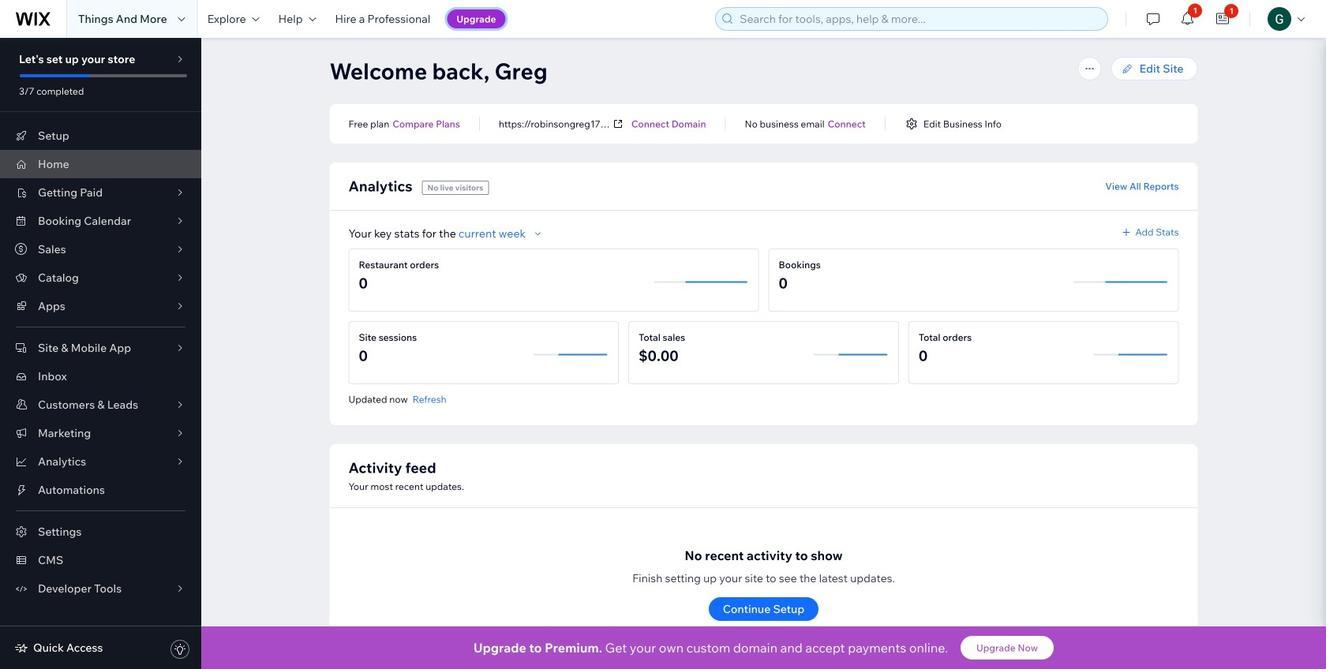 Task type: describe. For each thing, give the bounding box(es) containing it.
Search for tools, apps, help & more... field
[[735, 8, 1103, 30]]

sidebar element
[[0, 38, 201, 670]]



